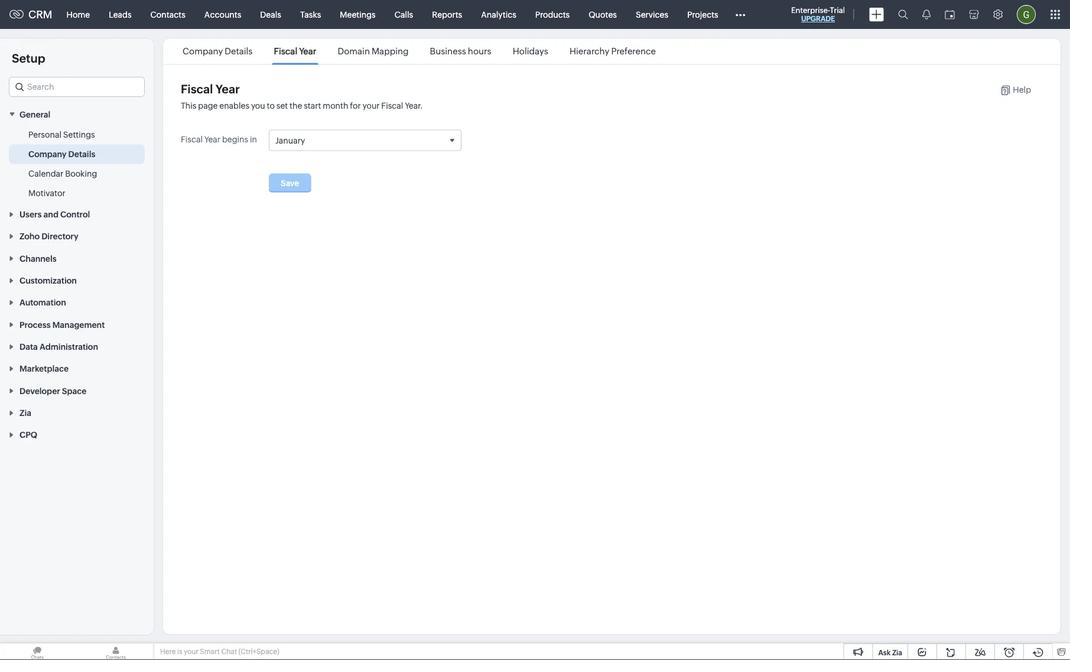 Task type: vqa. For each thing, say whether or not it's contained in the screenshot.
bottommost Company Details link
yes



Task type: describe. For each thing, give the bounding box(es) containing it.
you
[[251, 101, 265, 111]]

help
[[1014, 85, 1032, 94]]

data
[[20, 342, 38, 352]]

projects link
[[678, 0, 728, 29]]

preference
[[612, 46, 656, 56]]

1 horizontal spatial zia
[[893, 649, 903, 657]]

process management button
[[0, 313, 154, 335]]

trial
[[830, 6, 846, 14]]

business hours
[[430, 46, 492, 56]]

settings
[[63, 130, 95, 139]]

0 vertical spatial your
[[363, 101, 380, 111]]

2 vertical spatial year
[[204, 135, 221, 144]]

general region
[[0, 125, 154, 203]]

projects
[[688, 10, 719, 19]]

home
[[67, 10, 90, 19]]

(ctrl+space)
[[239, 648, 280, 656]]

cpq button
[[0, 424, 154, 446]]

process management
[[20, 320, 105, 330]]

this page enables you to set the start month for your fiscal year.
[[181, 101, 423, 111]]

crm link
[[9, 8, 52, 21]]

products link
[[526, 0, 580, 29]]

mapping
[[372, 46, 409, 56]]

domain mapping link
[[336, 46, 411, 56]]

january
[[276, 136, 305, 145]]

hierarchy
[[570, 46, 610, 56]]

customization button
[[0, 269, 154, 291]]

reports
[[432, 10, 463, 19]]

0 vertical spatial details
[[225, 46, 253, 56]]

search element
[[892, 0, 916, 29]]

enables
[[220, 101, 250, 111]]

fiscal inside list
[[274, 46, 298, 56]]

search image
[[899, 9, 909, 20]]

in
[[250, 135, 257, 144]]

company inside general region
[[28, 149, 67, 159]]

0 horizontal spatial fiscal year
[[181, 82, 240, 96]]

the
[[290, 101, 302, 111]]

fiscal down this
[[181, 135, 203, 144]]

contacts image
[[79, 644, 153, 660]]

meetings
[[340, 10, 376, 19]]

1 horizontal spatial company details
[[183, 46, 253, 56]]

tasks
[[300, 10, 321, 19]]

1 vertical spatial company details link
[[28, 148, 95, 160]]

space
[[62, 386, 87, 396]]

this
[[181, 101, 197, 111]]

hierarchy preference
[[570, 46, 656, 56]]

deals link
[[251, 0, 291, 29]]

process
[[20, 320, 51, 330]]

to
[[267, 101, 275, 111]]

setup
[[12, 51, 45, 65]]

create menu image
[[870, 7, 885, 22]]

users
[[20, 210, 42, 219]]

holidays
[[513, 46, 549, 56]]

fiscal left year.
[[382, 101, 403, 111]]

personal
[[28, 130, 61, 139]]

list containing company details
[[172, 38, 667, 64]]

zia inside dropdown button
[[20, 408, 31, 418]]

calendar booking link
[[28, 168, 97, 179]]

create menu element
[[863, 0, 892, 29]]

enterprise-
[[792, 6, 831, 14]]

calls link
[[385, 0, 423, 29]]

profile image
[[1018, 5, 1036, 24]]

calls
[[395, 10, 413, 19]]

marketplace button
[[0, 358, 154, 380]]

meetings link
[[331, 0, 385, 29]]

start
[[304, 101, 321, 111]]

services link
[[627, 0, 678, 29]]

1 vertical spatial year
[[216, 82, 240, 96]]

domain
[[338, 46, 370, 56]]

automation button
[[0, 291, 154, 313]]

general
[[20, 110, 50, 119]]

products
[[536, 10, 570, 19]]

page
[[198, 101, 218, 111]]

home link
[[57, 0, 99, 29]]



Task type: locate. For each thing, give the bounding box(es) containing it.
1 horizontal spatial company
[[183, 46, 223, 56]]

reports link
[[423, 0, 472, 29]]

zoho
[[20, 232, 40, 241]]

directory
[[42, 232, 78, 241]]

year left begins
[[204, 135, 221, 144]]

1 horizontal spatial details
[[225, 46, 253, 56]]

list
[[172, 38, 667, 64]]

contacts
[[151, 10, 186, 19]]

data administration
[[20, 342, 98, 352]]

fiscal
[[274, 46, 298, 56], [181, 82, 213, 96], [382, 101, 403, 111], [181, 135, 203, 144]]

marketplace
[[20, 364, 69, 374]]

company down accounts
[[183, 46, 223, 56]]

signals image
[[923, 9, 931, 20]]

1 vertical spatial details
[[68, 149, 95, 159]]

fiscal year begins in
[[181, 135, 257, 144]]

quotes
[[589, 10, 617, 19]]

business hours link
[[428, 46, 494, 56]]

here is your smart chat (ctrl+space)
[[160, 648, 280, 656]]

administration
[[40, 342, 98, 352]]

ask zia
[[879, 649, 903, 657]]

zia right "ask"
[[893, 649, 903, 657]]

0 horizontal spatial company
[[28, 149, 67, 159]]

zia up cpq
[[20, 408, 31, 418]]

company details down accounts
[[183, 46, 253, 56]]

fiscal down deals link
[[274, 46, 298, 56]]

year up enables
[[216, 82, 240, 96]]

control
[[60, 210, 90, 219]]

motivator
[[28, 188, 65, 198]]

set
[[277, 101, 288, 111]]

Search text field
[[9, 77, 144, 96]]

zia button
[[0, 402, 154, 424]]

details down accounts
[[225, 46, 253, 56]]

zoho directory
[[20, 232, 78, 241]]

ask
[[879, 649, 891, 657]]

booking
[[65, 169, 97, 178]]

users and control
[[20, 210, 90, 219]]

your right is
[[184, 648, 199, 656]]

calendar booking
[[28, 169, 97, 178]]

business
[[430, 46, 466, 56]]

fiscal up this
[[181, 82, 213, 96]]

and
[[43, 210, 58, 219]]

your right "for"
[[363, 101, 380, 111]]

zoho directory button
[[0, 225, 154, 247]]

analytics link
[[472, 0, 526, 29]]

0 vertical spatial company details
[[183, 46, 253, 56]]

company details link down personal settings link at the top left of the page
[[28, 148, 95, 160]]

0 vertical spatial company
[[183, 46, 223, 56]]

tasks link
[[291, 0, 331, 29]]

fiscal year down tasks
[[274, 46, 317, 56]]

1 horizontal spatial your
[[363, 101, 380, 111]]

deals
[[260, 10, 281, 19]]

automation
[[20, 298, 66, 307]]

accounts
[[204, 10, 241, 19]]

calendar image
[[945, 10, 955, 19]]

developer space
[[20, 386, 87, 396]]

channels button
[[0, 247, 154, 269]]

1 vertical spatial zia
[[893, 649, 903, 657]]

0 horizontal spatial your
[[184, 648, 199, 656]]

company up calendar
[[28, 149, 67, 159]]

domain mapping
[[338, 46, 409, 56]]

is
[[177, 648, 182, 656]]

January field
[[270, 130, 461, 151]]

begins
[[222, 135, 248, 144]]

developer
[[20, 386, 60, 396]]

1 vertical spatial fiscal year
[[181, 82, 240, 96]]

customization
[[20, 276, 77, 285]]

0 vertical spatial zia
[[20, 408, 31, 418]]

1 horizontal spatial fiscal year
[[274, 46, 317, 56]]

0 horizontal spatial company details
[[28, 149, 95, 159]]

1 vertical spatial company details
[[28, 149, 95, 159]]

fiscal year link
[[272, 46, 318, 56]]

company details inside general region
[[28, 149, 95, 159]]

personal settings link
[[28, 129, 95, 140]]

for
[[350, 101, 361, 111]]

details
[[225, 46, 253, 56], [68, 149, 95, 159]]

enterprise-trial upgrade
[[792, 6, 846, 23]]

leads link
[[99, 0, 141, 29]]

holidays link
[[511, 46, 550, 56]]

signals element
[[916, 0, 938, 29]]

0 vertical spatial company details link
[[181, 46, 255, 56]]

0 horizontal spatial details
[[68, 149, 95, 159]]

upgrade
[[802, 15, 836, 23]]

1 vertical spatial company
[[28, 149, 67, 159]]

services
[[636, 10, 669, 19]]

crm
[[28, 8, 52, 21]]

details inside general region
[[68, 149, 95, 159]]

channels
[[20, 254, 57, 263]]

analytics
[[481, 10, 517, 19]]

hierarchy preference link
[[568, 46, 658, 56]]

chats image
[[0, 644, 74, 660]]

year down tasks
[[299, 46, 317, 56]]

1 horizontal spatial company details link
[[181, 46, 255, 56]]

contacts link
[[141, 0, 195, 29]]

motivator link
[[28, 187, 65, 199]]

chat
[[221, 648, 237, 656]]

general button
[[0, 103, 154, 125]]

0 horizontal spatial company details link
[[28, 148, 95, 160]]

quotes link
[[580, 0, 627, 29]]

1 vertical spatial your
[[184, 648, 199, 656]]

developer space button
[[0, 380, 154, 402]]

Other Modules field
[[728, 5, 754, 24]]

cpq
[[20, 430, 37, 440]]

leads
[[109, 10, 132, 19]]

smart
[[200, 648, 220, 656]]

0 vertical spatial fiscal year
[[274, 46, 317, 56]]

profile element
[[1010, 0, 1044, 29]]

company details down personal settings link at the top left of the page
[[28, 149, 95, 159]]

year.
[[405, 101, 423, 111]]

accounts link
[[195, 0, 251, 29]]

year
[[299, 46, 317, 56], [216, 82, 240, 96], [204, 135, 221, 144]]

fiscal year up the page
[[181, 82, 240, 96]]

fiscal year inside list
[[274, 46, 317, 56]]

here
[[160, 648, 176, 656]]

0 horizontal spatial zia
[[20, 408, 31, 418]]

help link
[[989, 85, 1032, 95]]

company details link down accounts
[[181, 46, 255, 56]]

personal settings
[[28, 130, 95, 139]]

users and control button
[[0, 203, 154, 225]]

0 vertical spatial year
[[299, 46, 317, 56]]

details up "booking"
[[68, 149, 95, 159]]

None field
[[9, 77, 145, 97]]



